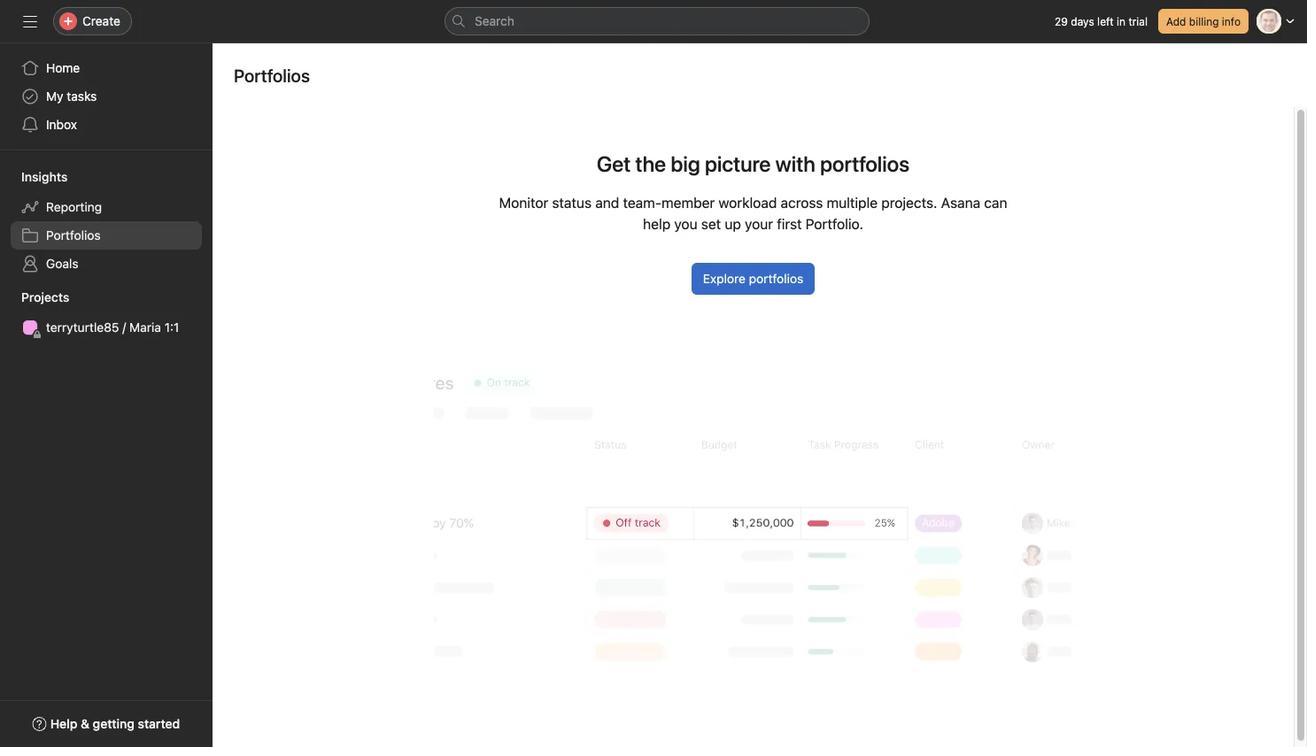 Task type: describe. For each thing, give the bounding box(es) containing it.
in
[[1117, 15, 1126, 27]]

add
[[1166, 15, 1186, 27]]

status
[[552, 194, 592, 211]]

home link
[[11, 54, 202, 82]]

explore
[[703, 271, 746, 286]]

big
[[671, 151, 700, 176]]

tasks
[[67, 89, 97, 104]]

your
[[745, 216, 773, 232]]

&
[[81, 717, 89, 732]]

portfolio.
[[806, 216, 863, 232]]

home
[[46, 61, 80, 75]]

reporting link
[[11, 193, 202, 221]]

projects.
[[881, 194, 937, 211]]

can
[[984, 194, 1007, 211]]

member
[[662, 194, 715, 211]]

help
[[643, 216, 671, 232]]

portfolios link
[[11, 221, 202, 250]]

insights element
[[0, 161, 213, 282]]

asana
[[941, 194, 981, 211]]

create button
[[53, 7, 132, 35]]

global element
[[0, 43, 213, 150]]

portfolios inside insights "element"
[[46, 228, 101, 243]]

help & getting started button
[[21, 709, 192, 740]]

monitor status and team-member workload across multiple projects. asana can help you set up your first portfolio.
[[499, 194, 1007, 232]]

projects
[[21, 290, 69, 305]]

29
[[1055, 15, 1068, 27]]

add billing info
[[1166, 15, 1241, 27]]

picture
[[705, 151, 771, 176]]

get
[[597, 151, 631, 176]]

workload
[[719, 194, 777, 211]]

help
[[50, 717, 77, 732]]

search
[[475, 14, 515, 28]]

team-
[[623, 194, 662, 211]]

/
[[122, 320, 126, 335]]

search list box
[[445, 7, 870, 35]]

projects button
[[0, 289, 69, 306]]

insights button
[[0, 168, 68, 186]]

explore portfolios
[[703, 271, 803, 286]]

portfolios
[[749, 271, 803, 286]]

add billing info button
[[1158, 9, 1249, 34]]

29 days left in trial
[[1055, 15, 1148, 27]]

terryturtle85 / maria 1:1
[[46, 320, 179, 335]]



Task type: locate. For each thing, give the bounding box(es) containing it.
terryturtle85 / maria 1:1 link
[[11, 314, 202, 342]]

help & getting started
[[50, 717, 180, 732]]

you
[[674, 216, 698, 232]]

started
[[138, 717, 180, 732]]

goals link
[[11, 250, 202, 278]]

create
[[82, 14, 120, 28]]

monitor
[[499, 194, 548, 211]]

billing
[[1189, 15, 1219, 27]]

explore portfolios button
[[692, 263, 815, 295]]

1:1
[[164, 320, 179, 335]]

0 horizontal spatial portfolios
[[46, 228, 101, 243]]

0 vertical spatial portfolios
[[234, 65, 310, 85]]

first
[[777, 216, 802, 232]]

1 vertical spatial portfolios
[[46, 228, 101, 243]]

days
[[1071, 15, 1094, 27]]

goals
[[46, 256, 78, 271]]

my
[[46, 89, 63, 104]]

my tasks
[[46, 89, 97, 104]]

across
[[781, 194, 823, 211]]

up
[[725, 216, 741, 232]]

multiple
[[827, 194, 878, 211]]

projects element
[[0, 282, 213, 345]]

hide sidebar image
[[23, 14, 37, 28]]

info
[[1222, 15, 1241, 27]]

reporting
[[46, 200, 102, 214]]

insights
[[21, 170, 68, 184]]

trial
[[1129, 15, 1148, 27]]

and
[[595, 194, 619, 211]]

terryturtle85
[[46, 320, 119, 335]]

get the big picture with portfolios
[[597, 151, 910, 176]]

maria
[[129, 320, 161, 335]]

the
[[635, 151, 666, 176]]

getting
[[93, 717, 135, 732]]

1 horizontal spatial portfolios
[[234, 65, 310, 85]]

search button
[[445, 7, 870, 35]]

set
[[701, 216, 721, 232]]

with portfolios
[[775, 151, 910, 176]]

portfolios
[[234, 65, 310, 85], [46, 228, 101, 243]]

left
[[1097, 15, 1114, 27]]

my tasks link
[[11, 82, 202, 111]]

inbox link
[[11, 111, 202, 139]]

inbox
[[46, 117, 77, 132]]



Task type: vqa. For each thing, say whether or not it's contained in the screenshot.
new project or portfolio icon
no



